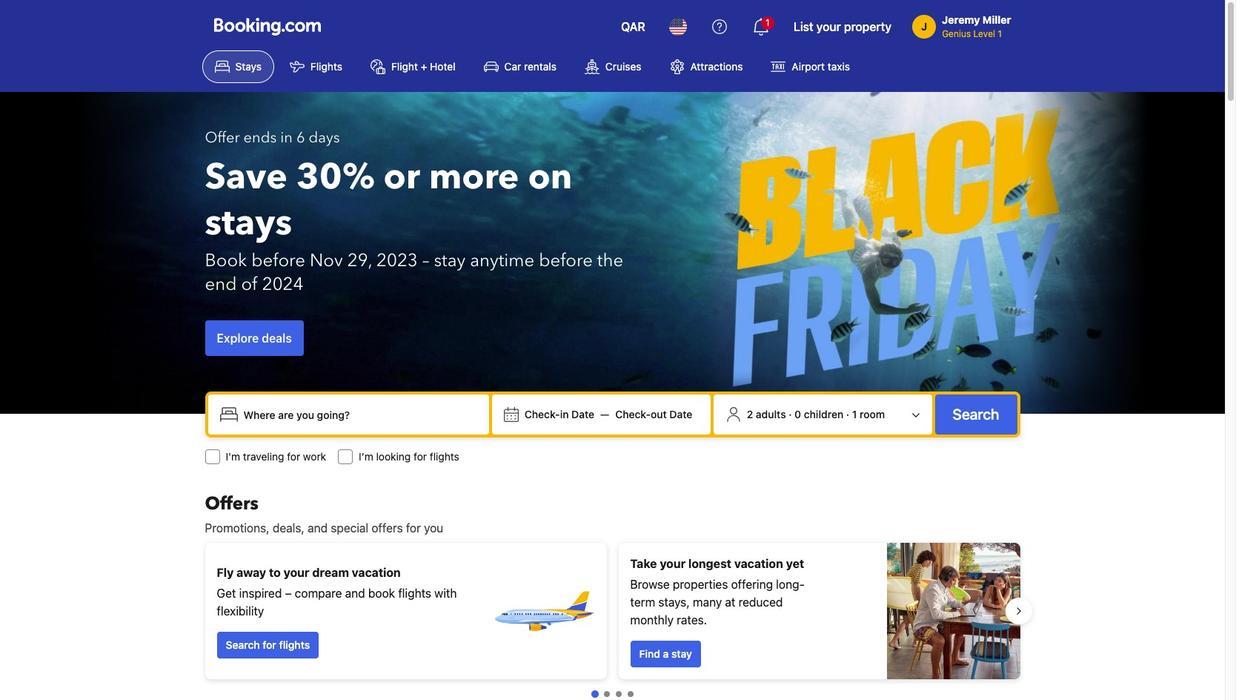 Task type: locate. For each thing, give the bounding box(es) containing it.
0 horizontal spatial ·
[[789, 408, 792, 420]]

nov
[[310, 248, 343, 273]]

· right children
[[847, 408, 850, 420]]

offering
[[732, 578, 773, 591]]

1 horizontal spatial your
[[660, 557, 686, 570]]

check-
[[525, 408, 560, 420], [616, 408, 651, 420]]

check- right —
[[616, 408, 651, 420]]

flights down compare
[[279, 638, 310, 651]]

book
[[205, 248, 247, 273]]

before down stays on the top of page
[[252, 248, 306, 273]]

1 vertical spatial and
[[345, 587, 365, 600]]

flights
[[311, 60, 343, 73]]

for
[[287, 450, 300, 463], [414, 450, 427, 463], [406, 521, 421, 535], [263, 638, 277, 651]]

0 horizontal spatial search
[[226, 638, 260, 651]]

at
[[725, 595, 736, 609]]

and
[[308, 521, 328, 535], [345, 587, 365, 600]]

2024
[[262, 272, 304, 297]]

deals
[[262, 331, 292, 345]]

30%
[[297, 153, 375, 202]]

1 horizontal spatial before
[[539, 248, 593, 273]]

a
[[663, 647, 669, 660]]

adults
[[756, 408, 786, 420]]

1 vertical spatial flights
[[398, 587, 432, 600]]

date left —
[[572, 408, 595, 420]]

1 left room
[[853, 408, 858, 420]]

region containing take your longest vacation yet
[[193, 537, 1033, 685]]

more
[[429, 153, 519, 202]]

work
[[303, 450, 326, 463]]

before left the
[[539, 248, 593, 273]]

check-in date button
[[519, 401, 601, 428]]

date right out
[[670, 408, 693, 420]]

your inside take your longest vacation yet browse properties offering long- term stays, many at reduced monthly rates.
[[660, 557, 686, 570]]

0 horizontal spatial stay
[[434, 248, 466, 273]]

check-in date — check-out date
[[525, 408, 693, 420]]

1 horizontal spatial in
[[560, 408, 569, 420]]

0 vertical spatial stay
[[434, 248, 466, 273]]

flights right looking
[[430, 450, 460, 463]]

0 horizontal spatial date
[[572, 408, 595, 420]]

level
[[974, 28, 996, 39]]

0 horizontal spatial check-
[[525, 408, 560, 420]]

car rentals link
[[471, 50, 569, 83]]

1 horizontal spatial –
[[422, 248, 430, 273]]

for left work
[[287, 450, 300, 463]]

flights
[[430, 450, 460, 463], [398, 587, 432, 600], [279, 638, 310, 651]]

days
[[309, 128, 340, 148]]

– right inspired
[[285, 587, 292, 600]]

i'm traveling for work
[[226, 450, 326, 463]]

0 horizontal spatial 1
[[766, 17, 770, 28]]

find
[[640, 647, 661, 660]]

2 date from the left
[[670, 408, 693, 420]]

search button
[[935, 394, 1018, 435]]

–
[[422, 248, 430, 273], [285, 587, 292, 600]]

for inside offers promotions, deals, and special offers for you
[[406, 521, 421, 535]]

flights left with
[[398, 587, 432, 600]]

search
[[953, 406, 1000, 423], [226, 638, 260, 651]]

1 down miller on the right top
[[998, 28, 1003, 39]]

0 vertical spatial search
[[953, 406, 1000, 423]]

1 horizontal spatial stay
[[672, 647, 692, 660]]

2 check- from the left
[[616, 408, 651, 420]]

promotions,
[[205, 521, 270, 535]]

1 horizontal spatial date
[[670, 408, 693, 420]]

1
[[766, 17, 770, 28], [998, 28, 1003, 39], [853, 408, 858, 420]]

your right list
[[817, 20, 841, 33]]

stay inside "offer ends in 6 days save 30% or more on stays book before nov 29, 2023 – stay anytime before the end of 2024"
[[434, 248, 466, 273]]

vacation
[[735, 557, 784, 570], [352, 566, 401, 579]]

stays,
[[659, 595, 690, 609]]

1 horizontal spatial check-
[[616, 408, 651, 420]]

stay
[[434, 248, 466, 273], [672, 647, 692, 660]]

genius
[[943, 28, 972, 39]]

i'm looking for flights
[[359, 450, 460, 463]]

yet
[[786, 557, 805, 570]]

properties
[[673, 578, 728, 591]]

flight
[[391, 60, 418, 73]]

on
[[528, 153, 573, 202]]

vacation up offering
[[735, 557, 784, 570]]

of
[[241, 272, 258, 297]]

·
[[789, 408, 792, 420], [847, 408, 850, 420]]

list
[[794, 20, 814, 33]]

0 vertical spatial flights
[[430, 450, 460, 463]]

0 horizontal spatial in
[[280, 128, 293, 148]]

long-
[[777, 578, 805, 591]]

1 vertical spatial –
[[285, 587, 292, 600]]

your right take
[[660, 557, 686, 570]]

for down flexibility
[[263, 638, 277, 651]]

end
[[205, 272, 237, 297]]

vacation up book
[[352, 566, 401, 579]]

1 date from the left
[[572, 408, 595, 420]]

search for search
[[953, 406, 1000, 423]]

0 vertical spatial and
[[308, 521, 328, 535]]

your
[[817, 20, 841, 33], [660, 557, 686, 570], [284, 566, 310, 579]]

and right deals,
[[308, 521, 328, 535]]

stay right a
[[672, 647, 692, 660]]

1 button
[[744, 9, 779, 44]]

· left 0
[[789, 408, 792, 420]]

1 horizontal spatial vacation
[[735, 557, 784, 570]]

fly
[[217, 566, 234, 579]]

1 inside button
[[853, 408, 858, 420]]

for right looking
[[414, 450, 427, 463]]

in left 6
[[280, 128, 293, 148]]

stay right 2023
[[434, 248, 466, 273]]

stays
[[205, 199, 292, 248]]

progress bar
[[591, 690, 634, 698]]

1 horizontal spatial search
[[953, 406, 1000, 423]]

your for longest
[[660, 557, 686, 570]]

browse
[[631, 578, 670, 591]]

date
[[572, 408, 595, 420], [670, 408, 693, 420]]

search inside region
[[226, 638, 260, 651]]

0 vertical spatial in
[[280, 128, 293, 148]]

search for flights link
[[217, 632, 319, 658]]

offers promotions, deals, and special offers for you
[[205, 492, 444, 535]]

1 · from the left
[[789, 408, 792, 420]]

0 horizontal spatial –
[[285, 587, 292, 600]]

1 vertical spatial search
[[226, 638, 260, 651]]

inspired
[[239, 587, 282, 600]]

airport taxis link
[[759, 50, 863, 83]]

0 horizontal spatial your
[[284, 566, 310, 579]]

your inside fly away to your dream vacation get inspired – compare and book flights with flexibility
[[284, 566, 310, 579]]

– right 2023
[[422, 248, 430, 273]]

taxis
[[828, 60, 851, 73]]

for left you
[[406, 521, 421, 535]]

check- left —
[[525, 408, 560, 420]]

– inside "offer ends in 6 days save 30% or more on stays book before nov 29, 2023 – stay anytime before the end of 2024"
[[422, 248, 430, 273]]

0 horizontal spatial and
[[308, 521, 328, 535]]

0 horizontal spatial vacation
[[352, 566, 401, 579]]

and left book
[[345, 587, 365, 600]]

qar
[[621, 20, 646, 33]]

take your longest vacation yet image
[[887, 543, 1021, 679]]

region
[[193, 537, 1033, 685]]

flights link
[[277, 50, 355, 83]]

1 vertical spatial stay
[[672, 647, 692, 660]]

1 horizontal spatial 1
[[853, 408, 858, 420]]

search inside button
[[953, 406, 1000, 423]]

check-out date button
[[610, 401, 699, 428]]

0 horizontal spatial before
[[252, 248, 306, 273]]

1 left list
[[766, 17, 770, 28]]

offer ends in 6 days save 30% or more on stays book before nov 29, 2023 – stay anytime before the end of 2024
[[205, 128, 624, 297]]

booking.com image
[[214, 18, 321, 36]]

your right to on the left of the page
[[284, 566, 310, 579]]

1 vertical spatial in
[[560, 408, 569, 420]]

fly away to your dream vacation get inspired – compare and book flights with flexibility
[[217, 566, 457, 618]]

0 vertical spatial –
[[422, 248, 430, 273]]

0
[[795, 408, 802, 420]]

1 horizontal spatial and
[[345, 587, 365, 600]]

book
[[368, 587, 395, 600]]

2 horizontal spatial 1
[[998, 28, 1003, 39]]

2 vertical spatial flights
[[279, 638, 310, 651]]

in left —
[[560, 408, 569, 420]]

—
[[601, 408, 610, 420]]

2 horizontal spatial your
[[817, 20, 841, 33]]

stays
[[235, 60, 262, 73]]

1 horizontal spatial ·
[[847, 408, 850, 420]]



Task type: vqa. For each thing, say whether or not it's contained in the screenshot.
Grand Canyon West Rim Bus Tour from Las Vegas image
no



Task type: describe. For each thing, give the bounding box(es) containing it.
take
[[631, 557, 657, 570]]

1 check- from the left
[[525, 408, 560, 420]]

many
[[693, 595, 722, 609]]

flight + hotel link
[[358, 50, 468, 83]]

monthly
[[631, 613, 674, 627]]

with
[[435, 587, 457, 600]]

attractions link
[[657, 50, 756, 83]]

away
[[237, 566, 266, 579]]

airport taxis
[[792, 60, 851, 73]]

explore deals
[[217, 331, 292, 345]]

vacation inside fly away to your dream vacation get inspired – compare and book flights with flexibility
[[352, 566, 401, 579]]

explore
[[217, 331, 259, 345]]

children
[[804, 408, 844, 420]]

2 adults · 0 children · 1 room button
[[720, 400, 927, 429]]

search for search for flights
[[226, 638, 260, 651]]

fly away to your dream vacation image
[[491, 559, 595, 663]]

rates.
[[677, 613, 708, 627]]

i'm
[[359, 450, 374, 463]]

flights inside fly away to your dream vacation get inspired – compare and book flights with flexibility
[[398, 587, 432, 600]]

room
[[860, 408, 886, 420]]

your account menu jeremy miller genius level 1 element
[[913, 7, 1018, 41]]

to
[[269, 566, 281, 579]]

Where are you going? field
[[238, 401, 483, 428]]

2023
[[377, 248, 418, 273]]

list your property
[[794, 20, 892, 33]]

save
[[205, 153, 288, 202]]

offer
[[205, 128, 240, 148]]

dream
[[312, 566, 349, 579]]

qar button
[[613, 9, 655, 44]]

out
[[651, 408, 667, 420]]

deals,
[[273, 521, 305, 535]]

hotel
[[430, 60, 456, 73]]

stays link
[[202, 50, 274, 83]]

miller
[[983, 13, 1012, 26]]

i'm
[[226, 450, 240, 463]]

and inside offers promotions, deals, and special offers for you
[[308, 521, 328, 535]]

1 before from the left
[[252, 248, 306, 273]]

2 before from the left
[[539, 248, 593, 273]]

1 inside the jeremy miller genius level 1
[[998, 28, 1003, 39]]

cruises
[[606, 60, 642, 73]]

the
[[598, 248, 624, 273]]

vacation inside take your longest vacation yet browse properties offering long- term stays, many at reduced monthly rates.
[[735, 557, 784, 570]]

car rentals
[[505, 60, 557, 73]]

+
[[421, 60, 427, 73]]

rentals
[[524, 60, 557, 73]]

traveling
[[243, 450, 284, 463]]

1 inside dropdown button
[[766, 17, 770, 28]]

29,
[[348, 248, 372, 273]]

longest
[[689, 557, 732, 570]]

reduced
[[739, 595, 783, 609]]

offers
[[372, 521, 403, 535]]

and inside fly away to your dream vacation get inspired – compare and book flights with flexibility
[[345, 587, 365, 600]]

search for flights
[[226, 638, 310, 651]]

property
[[844, 20, 892, 33]]

flexibility
[[217, 604, 264, 618]]

2 adults · 0 children · 1 room
[[747, 408, 886, 420]]

term
[[631, 595, 656, 609]]

– inside fly away to your dream vacation get inspired – compare and book flights with flexibility
[[285, 587, 292, 600]]

ends
[[244, 128, 277, 148]]

special
[[331, 521, 369, 535]]

anytime
[[470, 248, 535, 273]]

j
[[922, 20, 928, 33]]

stay inside 'find a stay' link
[[672, 647, 692, 660]]

2 · from the left
[[847, 408, 850, 420]]

looking
[[376, 450, 411, 463]]

take your longest vacation yet browse properties offering long- term stays, many at reduced monthly rates.
[[631, 557, 805, 627]]

or
[[384, 153, 420, 202]]

car
[[505, 60, 521, 73]]

you
[[424, 521, 444, 535]]

list your property link
[[785, 9, 901, 44]]

jeremy miller genius level 1
[[943, 13, 1012, 39]]

flight + hotel
[[391, 60, 456, 73]]

2
[[747, 408, 754, 420]]

your for property
[[817, 20, 841, 33]]

jeremy
[[943, 13, 981, 26]]

6
[[297, 128, 305, 148]]

in inside "offer ends in 6 days save 30% or more on stays book before nov 29, 2023 – stay anytime before the end of 2024"
[[280, 128, 293, 148]]

cruises link
[[572, 50, 654, 83]]

find a stay
[[640, 647, 692, 660]]

attractions
[[691, 60, 743, 73]]

compare
[[295, 587, 342, 600]]



